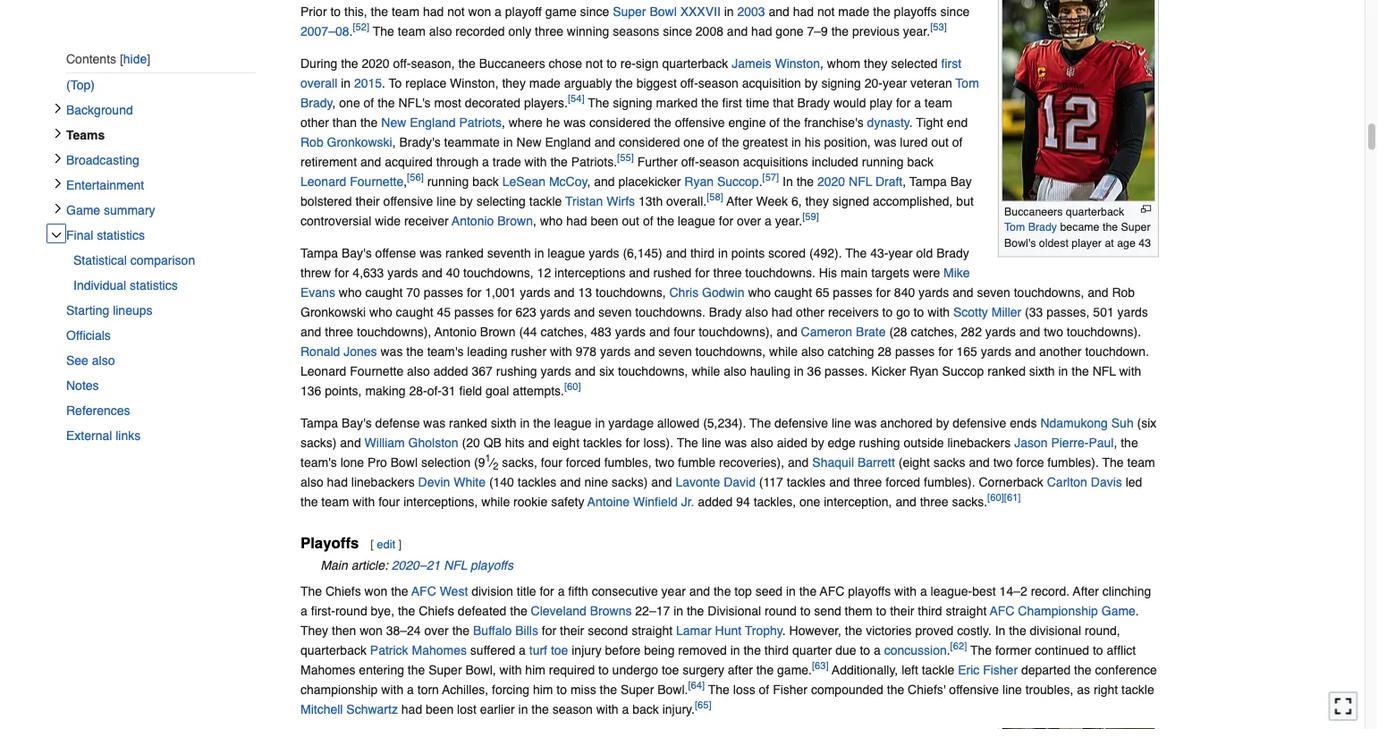 Task type: locate. For each thing, give the bounding box(es) containing it.
franchise's
[[804, 115, 864, 129]]

1 vertical spatial fournette
[[350, 364, 404, 378]]

0 vertical spatial gronkowski
[[327, 135, 392, 149]]

7–9
[[807, 24, 828, 38]]

, up accomplished,
[[903, 174, 906, 188]]

0 vertical spatial back
[[907, 154, 934, 169]]

of inside antonio brown , who had been out of the league for over a year. [59]
[[643, 213, 654, 228]]

seed
[[756, 584, 783, 598]]

1 vertical spatial 2020
[[818, 174, 845, 188]]

yards right 483
[[615, 324, 646, 338]]

the inside super bowl xxxvii in 2003 and had not made the playoffs since 2007–08 . [52] the team also recorded only three winning seasons since 2008 and had gone 7–9 the previous year. [53]
[[373, 24, 394, 38]]

1 horizontal spatial tackle
[[922, 663, 955, 677]]

tackle inside , tampa bay bolstered their offensive line by selecting tackle
[[529, 194, 562, 208]]

0 vertical spatial fisher
[[983, 663, 1018, 677]]

teams
[[66, 128, 105, 142]]

0 vertical spatial seven
[[977, 285, 1011, 299]]

back
[[907, 154, 934, 169], [473, 174, 499, 188], [633, 702, 659, 716]]

1 vertical spatial ranked
[[988, 364, 1026, 378]]

playoffs inside note
[[470, 558, 513, 572]]

forced up the nine
[[566, 455, 601, 469]]

bay's inside tampa bay's offense was ranked seventh in league yards (6,145) and third in points scored (492). the 43-year old brady threw for 4,633 yards and 40 touchdowns, 12 interceptions and rushed for three touchdowns. his main targets were
[[342, 245, 372, 260]]

the inside (eight sacks and two force fumbles). the team also had linebackers
[[1103, 455, 1124, 469]]

with inside "departed the conference championship with a torn achilles, forcing him to miss the super bowl."
[[381, 682, 404, 697]]

for inside antonio brown , who had been out of the league for over a year. [59]
[[719, 213, 734, 228]]

for inside the signing marked the first time that brady would play for a team other than the
[[896, 95, 911, 109]]

gronkowski
[[327, 135, 392, 149], [301, 304, 366, 319]]

devin
[[418, 474, 450, 489]]

x small image left the broadcasting
[[53, 153, 64, 164]]

had down lone
[[327, 474, 348, 489]]

0 horizontal spatial year.
[[775, 213, 803, 228]]

godwin
[[702, 285, 745, 299]]

1 bay's from the top
[[342, 245, 372, 260]]

seven down (33 passes, 501 yards and three touchdowns), antonio brown (44 catches, 483 yards and four touchdowns), and
[[659, 344, 692, 358]]

their
[[356, 194, 380, 208], [890, 604, 915, 618], [560, 623, 584, 637]]

of inside new england patriots , where he was considered the offensive engine of the franchise's dynasty . tight end rob gronkowski
[[770, 115, 780, 129]]

background
[[66, 103, 133, 117]]

also inside who caught 65 passes for 840 yards and seven touchdowns, and rob gronkowski who caught 45 passes for 623 yards and seven touchdowns. brady also had other receivers to go to with
[[745, 304, 768, 319]]

mccoy
[[549, 174, 588, 188]]

over inside . they then won 38–24 over the
[[424, 623, 449, 637]]

through
[[436, 154, 479, 169]]

0 vertical spatial after
[[727, 194, 753, 208]]

1 horizontal spatial tom brady link
[[1005, 221, 1057, 234]]

1 vertical spatial back
[[473, 174, 499, 188]]

linebackers down pro
[[351, 474, 415, 489]]

brady inside buccaneers quarterback tom brady
[[1028, 221, 1057, 234]]

0 horizontal spatial [60]
[[564, 381, 581, 392]]

2007–08 link
[[301, 24, 349, 38]]

1 horizontal spatial quarterback
[[662, 56, 728, 70]]

the down patrick mahomes link
[[408, 663, 425, 677]]

1 vertical spatial year.
[[775, 213, 803, 228]]

paul
[[1089, 435, 1114, 449]]

0 vertical spatial game
[[66, 203, 100, 217]]

led
[[1126, 474, 1143, 489]]

0 vertical spatial succop
[[717, 174, 759, 188]]

turf toe link
[[529, 643, 568, 657]]

afc up cleveland browns 22–17 in the divisional round to send them to their third straight afc championship game
[[820, 584, 845, 598]]

they inside the after week 6, they signed accomplished, but controversial wide receiver
[[806, 194, 829, 208]]

2020 up '2015' link
[[362, 56, 390, 70]]

consecutive
[[592, 584, 658, 598]]

at
[[1105, 236, 1114, 249]]

1 horizontal spatial chiefs
[[419, 604, 454, 618]]

1 horizontal spatial made
[[838, 4, 870, 18]]

0 vertical spatial other
[[301, 115, 329, 129]]

0 vertical spatial ranked
[[445, 245, 484, 260]]

1 round from the left
[[335, 604, 367, 618]]

1 vertical spatial team's
[[301, 455, 337, 469]]

jason pierre-paul link
[[1015, 435, 1114, 449]]

external links link
[[66, 423, 256, 448]]

season down miss
[[553, 702, 593, 716]]

1 horizontal spatial 2020
[[818, 174, 845, 188]]

linebackers
[[948, 435, 1011, 449], [351, 474, 415, 489]]

1 horizontal spatial straight
[[946, 604, 987, 618]]

2 bay's from the top
[[342, 415, 372, 430]]

new down "where"
[[517, 135, 542, 149]]

x small image for entertainment
[[53, 178, 64, 189]]

due
[[836, 643, 857, 657]]

game down clinching
[[1102, 604, 1136, 618]]

brady up 'oldest'
[[1028, 221, 1057, 234]]

team inside led the team with four interceptions, while rookie safety
[[321, 494, 349, 508]]

1 horizontal spatial over
[[737, 213, 761, 228]]

ranked inside tampa bay's offense was ranked seventh in league yards (6,145) and third in points scored (492). the 43-year old brady threw for 4,633 yards and 40 touchdowns, 12 interceptions and rushed for three touchdowns. his main targets were
[[445, 245, 484, 260]]

with inside [64] the loss of fisher compounded the chiefs' offensive line troubles, as right tackle mitchell schwartz had been lost earlier in the season with a back injury. [65]
[[596, 702, 619, 716]]

0 horizontal spatial quarterback
[[301, 643, 367, 657]]

season inside [64] the loss of fisher compounded the chiefs' offensive line troubles, as right tackle mitchell schwartz had been lost earlier in the season with a back injury. [65]
[[553, 702, 593, 716]]

two up the another
[[1044, 324, 1064, 338]]

bowl down william gholston link
[[391, 455, 418, 469]]

year.
[[903, 24, 930, 38], [775, 213, 803, 228]]

nfl inside 'was the team's leading rusher with 978 yards and seven touchdowns, while also catching 28 passes for 165 yards and another touchdown. leonard fournette also added 367 rushing yards and six touchdowns, while also hauling in 36 passes. kicker ryan succop ranked sixth in the nfl with 136 points, making 28-of-31 field goal attempts.'
[[1093, 364, 1116, 378]]

tampa inside tampa bay's offense was ranked seventh in league yards (6,145) and third in points scored (492). the 43-year old brady threw for 4,633 yards and 40 touchdowns, 12 interceptions and rushed for three touchdowns. his main targets were
[[301, 245, 338, 260]]

367
[[472, 364, 493, 378]]

1 vertical spatial nfl
[[1093, 364, 1116, 378]]

1 horizontal spatial fisher
[[983, 663, 1018, 677]]

winston
[[775, 56, 820, 70]]

three up godwin
[[713, 265, 742, 279]]

with down undergo
[[596, 702, 619, 716]]

brown inside antonio brown , who had been out of the league for over a year. [59]
[[498, 213, 533, 228]]

the down "that"
[[783, 115, 801, 129]]

won inside . they then won 38–24 over the
[[360, 623, 383, 637]]

0 vertical spatial him
[[525, 663, 546, 677]]

0 vertical spatial nfl
[[849, 174, 872, 188]]

fumbles). inside (eight sacks and two force fumbles). the team also had linebackers
[[1048, 455, 1099, 469]]

2020–21 nfl playoffs link
[[392, 558, 513, 572]]

three inside antoine winfield jr. added 94 tackles, one interception, and three sacks. [60] [61]
[[920, 494, 949, 508]]

1 horizontal spatial sacks)
[[612, 474, 648, 489]]

x small image for teams
[[53, 128, 64, 139]]

2 fournette from the top
[[350, 364, 404, 378]]

0 vertical spatial sacks)
[[301, 435, 337, 449]]

sign
[[636, 56, 659, 70]]

,
[[820, 56, 824, 70], [333, 95, 336, 109], [502, 115, 505, 129], [392, 135, 396, 149], [404, 174, 407, 188], [588, 174, 591, 188], [903, 174, 906, 188], [533, 213, 537, 228], [1114, 435, 1118, 449]]

and down 13
[[574, 304, 595, 319]]

bay's up william
[[342, 415, 372, 430]]

tackle down "conference"
[[1122, 682, 1155, 697]]

field
[[459, 383, 482, 398]]

team's inside the , the team's lone pro bowl selection (9
[[301, 455, 337, 469]]

1 vertical spatial england
[[545, 135, 591, 149]]

team's for leading
[[427, 344, 464, 358]]

1 defensive from the left
[[775, 415, 828, 430]]

0 vertical spatial sixth
[[1029, 364, 1055, 378]]

note containing main article:
[[301, 555, 1159, 575]]

the down to
[[378, 95, 395, 109]]

line down eric fisher "link"
[[1003, 682, 1022, 697]]

x small image
[[53, 103, 64, 113], [53, 128, 64, 139], [53, 178, 64, 189]]

added inside antoine winfield jr. added 94 tackles, one interception, and three sacks. [60] [61]
[[698, 494, 733, 508]]

gholston
[[408, 435, 459, 449]]

. inside the patrick mahomes suffered a turf toe injury before being removed in the third quarter due to a concussion . [62]
[[947, 643, 951, 657]]

mitchell schwartz link
[[301, 702, 398, 716]]

tampa bay's defense was ranked sixth in the league in yardage allowed (5,234). the defensive line was anchored by defensive ends ndamukong suh
[[301, 415, 1134, 430]]

considered inside , brady's teammate in new england and considered one of the greatest in his position, was lured out of retirement and acquired through a trade with the patriots.
[[619, 135, 680, 149]]

0 horizontal spatial sixth
[[491, 415, 517, 430]]

and down '(6,145)'
[[629, 265, 650, 279]]

caught left 65
[[775, 285, 812, 299]]

, brady's teammate in new england and considered one of the greatest in his position, was lured out of retirement and acquired through a trade with the patriots.
[[301, 135, 963, 169]]

devin white (140 tackles and nine sacks) and lavonte david (117 tackles and three forced fumbles). cornerback carlton davis
[[418, 474, 1122, 489]]

him inside "departed the conference championship with a torn achilles, forcing him to miss the super bowl."
[[533, 682, 553, 697]]

over inside antonio brown , who had been out of the league for over a year. [59]
[[737, 213, 761, 228]]

four inside led the team with four interceptions, while rookie safety
[[379, 494, 400, 508]]

continued
[[1035, 643, 1090, 657]]

and inside (eight sacks and two force fumbles). the team also had linebackers
[[969, 455, 990, 469]]

rob
[[301, 135, 324, 149], [1112, 285, 1135, 299]]

in inside the patrick mahomes suffered a turf toe injury before being removed in the third quarter due to a concussion . [62]
[[731, 643, 740, 657]]

brown down the selecting
[[498, 213, 533, 228]]

0 vertical spatial tackle
[[529, 194, 562, 208]]

, down lesean mccoy link
[[533, 213, 537, 228]]

offensive down eric
[[949, 682, 999, 697]]

three inside super bowl xxxvii in 2003 and had not made the playoffs since 2007–08 . [52] the team also recorded only three winning seasons since 2008 and had gone 7–9 the previous year. [53]
[[535, 24, 564, 38]]

, up than
[[333, 95, 336, 109]]

antonio
[[452, 213, 494, 228], [435, 324, 477, 338]]

afc west link
[[412, 584, 468, 598]]

touchdowns, inside tampa bay's offense was ranked seventh in league yards (6,145) and third in points scored (492). the 43-year old brady threw for 4,633 yards and 40 touchdowns, 12 interceptions and rushed for three touchdowns. his main targets were
[[463, 265, 534, 279]]

defensive left ends
[[953, 415, 1007, 430]]

1 horizontal spatial round
[[765, 604, 797, 618]]

and up tristan wirfs link
[[594, 174, 615, 188]]

hauling
[[750, 364, 791, 378]]

team's inside 'was the team's leading rusher with 978 yards and seven touchdowns, while also catching 28 passes for 165 yards and another touchdown. leonard fournette also added 367 rushing yards and six touchdowns, while also hauling in 36 passes. kicker ryan succop ranked sixth in the nfl with 136 points, making 28-of-31 field goal attempts.'
[[427, 344, 464, 358]]

afc inside division title for a fifth consecutive year and the top seed in the afc playoffs with a league-best 14–2 record. after clinching a first-round bye, the chiefs defeated the
[[820, 584, 845, 598]]

2 touchdowns), from the left
[[699, 324, 773, 338]]

sacks) down fumbles,
[[612, 474, 648, 489]]

pierre-
[[1051, 435, 1089, 449]]

1 touchdowns), from the left
[[357, 324, 431, 338]]

and up "ronald"
[[301, 324, 321, 338]]

also down "cameron brate (28 catches, 282 yards and two touchdowns). ronald jones" in the top of the page
[[724, 364, 747, 378]]

england inside new england patriots , where he was considered the offensive engine of the franchise's dynasty . tight end rob gronkowski
[[410, 115, 456, 129]]

2020–21
[[392, 558, 440, 572]]

2 vertical spatial tackle
[[1122, 682, 1155, 697]]

and inside '1 ⁄ 2 sacks, four forced fumbles, two fumble recoveries), and shaquil barrett'
[[788, 455, 809, 469]]

the up "as"
[[1074, 663, 1092, 677]]

for inside division title for a fifth consecutive year and the top seed in the afc playoffs with a league-best 14–2 record. after clinching a first-round bye, the chiefs defeated the
[[540, 584, 554, 598]]

team inside (eight sacks and two force fumbles). the team also had linebackers
[[1128, 455, 1155, 469]]

two inside "cameron brate (28 catches, 282 yards and two touchdowns). ronald jones"
[[1044, 324, 1064, 338]]

third down the trophy
[[765, 643, 789, 657]]

been
[[591, 213, 619, 228], [426, 702, 454, 716]]

2 horizontal spatial playoffs
[[894, 4, 937, 18]]

0 vertical spatial x small image
[[53, 103, 64, 113]]

the down title
[[510, 604, 528, 618]]

antonio brown , who had been out of the league for over a year. [59]
[[452, 211, 819, 228]]

0 horizontal spatial bowl
[[391, 455, 418, 469]]

[57] link
[[763, 172, 779, 183]]

touchdowns. down scored
[[745, 265, 816, 279]]

external
[[66, 428, 112, 443]]

game
[[66, 203, 100, 217], [1102, 604, 1136, 618]]

other down 65
[[796, 304, 825, 319]]

teammate
[[444, 135, 500, 149]]

in down the another
[[1059, 364, 1068, 378]]

1 horizontal spatial mahomes
[[412, 643, 467, 657]]

chris godwin link
[[670, 285, 745, 299]]

[53]
[[930, 22, 947, 33]]

running up draft
[[862, 154, 904, 169]]

a inside the signing marked the first time that brady would play for a team other than the
[[914, 95, 921, 109]]

and up . they then won 38–24 over the
[[689, 584, 710, 598]]

2 x small image from the top
[[53, 128, 64, 139]]

0 horizontal spatial third
[[690, 245, 715, 260]]

1 vertical spatial linebackers
[[351, 474, 415, 489]]

0 horizontal spatial four
[[379, 494, 400, 508]]

1 x small image from the top
[[53, 103, 64, 113]]

1 horizontal spatial england
[[545, 135, 591, 149]]

toe inside the former continued to afflict mahomes entering the super bowl, with him required to undergo toe surgery after the game.
[[662, 663, 679, 677]]

quarter
[[792, 643, 832, 657]]

after inside division title for a fifth consecutive year and the top seed in the afc playoffs with a league-best 14–2 record. after clinching a first-round bye, the chiefs defeated the
[[1073, 584, 1099, 598]]

. however, the victories proved costly. in the divisional round, quarterback
[[301, 623, 1121, 657]]

linebackers up "sacks"
[[948, 435, 1011, 449]]

to left go
[[883, 304, 893, 319]]

the down engine
[[722, 135, 739, 149]]

out
[[932, 135, 949, 149], [622, 213, 640, 228]]

brown up leading
[[480, 324, 516, 338]]

2 catches, from the left
[[911, 324, 958, 338]]

0 horizontal spatial 2020
[[362, 56, 390, 70]]

2 leonard from the top
[[301, 364, 347, 378]]

line up edge
[[832, 415, 851, 430]]

four inside '1 ⁄ 2 sacks, four forced fumbles, two fumble recoveries), and shaquil barrett'
[[541, 455, 563, 469]]

catches, inside (33 passes, 501 yards and three touchdowns), antonio brown (44 catches, 483 yards and four touchdowns), and
[[541, 324, 587, 338]]

0 horizontal spatial tom
[[956, 75, 979, 90]]

touchdowns, down tampa bay's offense was ranked seventh in league yards (6,145) and third in points scored (492). the 43-year old brady threw for 4,633 yards and 40 touchdowns, 12 interceptions and rushed for three touchdowns. his main targets were
[[596, 285, 666, 299]]

bay's for offense
[[342, 245, 372, 260]]

0 horizontal spatial rushing
[[496, 364, 537, 378]]

nfl inside [55] further off-season acquisitions included running back leonard fournette , [56] running back lesean mccoy , and placekicker ryan succop . [57] in the 2020 nfl draft
[[849, 174, 872, 188]]

gronkowski inside new england patriots , where he was considered the offensive engine of the franchise's dynasty . tight end rob gronkowski
[[327, 135, 392, 149]]

2 defensive from the left
[[953, 415, 1007, 430]]

1 catches, from the left
[[541, 324, 587, 338]]

quarterback
[[662, 56, 728, 70], [1066, 205, 1125, 218], [301, 643, 367, 657]]

achilles,
[[442, 682, 489, 697]]

playoffs up them
[[848, 584, 891, 598]]

0 horizontal spatial over
[[424, 623, 449, 637]]

league inside antonio brown , who had been out of the league for over a year. [59]
[[678, 213, 716, 228]]

rob up 501
[[1112, 285, 1135, 299]]

touchdowns, inside who caught 65 passes for 840 yards and seven touchdowns, and rob gronkowski who caught 45 passes for 623 yards and seven touchdowns. brady also had other receivers to go to with
[[1014, 285, 1084, 299]]

statistics for final statistics
[[97, 228, 145, 242]]

1 horizontal spatial their
[[560, 623, 584, 637]]

1 horizontal spatial playoffs
[[848, 584, 891, 598]]

in right the seed
[[786, 584, 796, 598]]

touchdowns),
[[357, 324, 431, 338], [699, 324, 773, 338]]

1 horizontal spatial toe
[[662, 663, 679, 677]]

playoffs up [53]
[[894, 4, 937, 18]]

1 vertical spatial bay's
[[342, 415, 372, 430]]

623
[[516, 304, 537, 319]]

gronkowski down evans
[[301, 304, 366, 319]]

to left miss
[[557, 682, 567, 697]]

line up receiver
[[437, 194, 456, 208]]

1 vertical spatial straight
[[632, 623, 673, 637]]

chiefs down afc west 'link'
[[419, 604, 454, 618]]

considered for one
[[619, 135, 680, 149]]

1 horizontal spatial touchdowns.
[[745, 265, 816, 279]]

0 horizontal spatial touchdowns.
[[635, 304, 706, 319]]

yards down miller
[[986, 324, 1016, 338]]

final statistics link
[[66, 223, 256, 248]]

the down 13th
[[657, 213, 674, 228]]

0 vertical spatial team's
[[427, 344, 464, 358]]

caught for 70
[[365, 285, 403, 299]]

2 vertical spatial nfl
[[444, 558, 467, 572]]

2 vertical spatial seven
[[659, 344, 692, 358]]

22–17
[[635, 604, 670, 618]]

4,633
[[353, 265, 384, 279]]

1 vertical spatial fumbles).
[[924, 474, 976, 489]]

the inside tampa bay's offense was ranked seventh in league yards (6,145) and third in points scored (492). the 43-year old brady threw for 4,633 yards and 40 touchdowns, 12 interceptions and rushed for three touchdowns. his main targets were
[[846, 245, 867, 260]]

0 vertical spatial added
[[434, 364, 468, 378]]

0 horizontal spatial been
[[426, 702, 454, 716]]

year up play
[[883, 75, 907, 90]]

out down wirfs
[[622, 213, 640, 228]]

fisher inside [64] the loss of fisher compounded the chiefs' offensive line troubles, as right tackle mitchell schwartz had been lost earlier in the season with a back injury. [65]
[[773, 682, 808, 697]]

year inside tampa bay's offense was ranked seventh in league yards (6,145) and third in points scored (492). the 43-year old brady threw for 4,633 yards and 40 touchdowns, 12 interceptions and rushed for three touchdowns. his main targets were
[[889, 245, 913, 260]]

. inside . however, the victories proved costly. in the divisional round, quarterback
[[783, 623, 786, 637]]

1 horizontal spatial bowl
[[650, 4, 677, 18]]

seven inside 'was the team's leading rusher with 978 yards and seven touchdowns, while also catching 28 passes for 165 yards and another touchdown. leonard fournette also added 367 rushing yards and six touchdowns, while also hauling in 36 passes. kicker ryan succop ranked sixth in the nfl with 136 points, making 28-of-31 field goal attempts.'
[[659, 344, 692, 358]]

1 leonard from the top
[[301, 174, 347, 188]]

0 horizontal spatial offensive
[[383, 194, 433, 208]]

league-
[[931, 584, 973, 598]]

back inside [64] the loss of fisher compounded the chiefs' offensive line troubles, as right tackle mitchell schwartz had been lost earlier in the season with a back injury. [65]
[[633, 702, 659, 716]]

by inside , tampa bay bolstered their offensive line by selecting tackle
[[460, 194, 473, 208]]

0 vertical spatial fournette
[[350, 174, 404, 188]]

2 horizontal spatial third
[[918, 604, 942, 618]]

2 vertical spatial their
[[560, 623, 584, 637]]

super inside "became the super bowl's oldest player at age 43"
[[1121, 221, 1151, 234]]

fumbles). down "sacks"
[[924, 474, 976, 489]]

signing inside the signing marked the first time that brady would play for a team other than the
[[613, 95, 653, 109]]

proved
[[916, 623, 954, 637]]

a down undergo
[[622, 702, 629, 716]]

0 vertical spatial league
[[678, 213, 716, 228]]

1 horizontal spatial in
[[995, 623, 1006, 637]]

in up lamar at the bottom of the page
[[674, 604, 683, 618]]

1 horizontal spatial since
[[941, 4, 970, 18]]

[65]
[[695, 700, 712, 711]]

and left 13
[[554, 285, 575, 299]]

0 vertical spatial in
[[783, 174, 793, 188]]

of inside [64] the loss of fisher compounded the chiefs' offensive line troubles, as right tackle mitchell schwartz had been lost earlier in the season with a back injury. [65]
[[759, 682, 770, 697]]

undergo
[[612, 663, 658, 677]]

team down veteran
[[925, 95, 953, 109]]

straight
[[946, 604, 987, 618], [632, 623, 673, 637]]

schwartz
[[346, 702, 398, 716]]

1 vertical spatial fisher
[[773, 682, 808, 697]]

other left than
[[301, 115, 329, 129]]

fournette down acquired
[[350, 174, 404, 188]]

in down forcing
[[518, 702, 528, 716]]

1 vertical spatial gronkowski
[[301, 304, 366, 319]]

was right jones
[[381, 344, 403, 358]]

seven up scotty miller on the top of the page
[[977, 285, 1011, 299]]

2
[[493, 460, 499, 472]]

offensive inside new england patriots , where he was considered the offensive engine of the franchise's dynasty . tight end rob gronkowski
[[675, 115, 725, 129]]

final statistics
[[66, 228, 145, 242]]

cameron brate (28 catches, 282 yards and two touchdowns). ronald jones
[[301, 324, 1142, 358]]

x small image for broadcasting
[[53, 153, 64, 164]]

antonio inside antonio brown , who had been out of the league for over a year. [59]
[[452, 213, 494, 228]]

note
[[301, 555, 1159, 575]]

the up main
[[846, 245, 867, 260]]

added inside 'was the team's leading rusher with 978 yards and seven touchdowns, while also catching 28 passes for 165 yards and another touchdown. leonard fournette also added 367 rushing yards and six touchdowns, while also hauling in 36 passes. kicker ryan succop ranked sixth in the nfl with 136 points, making 28-of-31 field goal attempts.'
[[434, 364, 468, 378]]

tampa up threw on the top of page
[[301, 245, 338, 260]]

x small image
[[53, 153, 64, 164], [53, 203, 64, 214], [51, 230, 62, 240]]

0 vertical spatial not
[[818, 4, 835, 18]]

0 vertical spatial statistics
[[97, 228, 145, 242]]

1 vertical spatial him
[[533, 682, 553, 697]]

1 fournette from the top
[[350, 174, 404, 188]]

2 horizontal spatial afc
[[990, 604, 1015, 618]]

retirement
[[301, 154, 357, 169]]

1 horizontal spatial other
[[796, 304, 825, 319]]

brady up the franchise's
[[797, 95, 830, 109]]

sixth
[[1029, 364, 1055, 378], [491, 415, 517, 430]]

sacks,
[[502, 455, 538, 469]]

bay
[[951, 174, 972, 188]]

, inside , brady's teammate in new england and considered one of the greatest in his position, was lured out of retirement and acquired through a trade with the patriots.
[[392, 135, 396, 149]]

was inside 'was the team's leading rusher with 978 yards and seven touchdowns, while also catching 28 passes for 165 yards and another touchdown. leonard fournette also added 367 rushing yards and six touchdowns, while also hauling in 36 passes. kicker ryan succop ranked sixth in the nfl with 136 points, making 28-of-31 field goal attempts.'
[[381, 344, 403, 358]]

a left 'trade'
[[482, 154, 489, 169]]

1 vertical spatial they
[[502, 75, 526, 90]]

in inside super bowl xxxvii in 2003 and had not made the playoffs since 2007–08 . [52] the team also recorded only three winning seasons since 2008 and had gone 7–9 the previous year. [53]
[[724, 4, 734, 18]]

surgery
[[683, 663, 725, 677]]

]
[[398, 537, 402, 551]]

1 horizontal spatial two
[[993, 455, 1013, 469]]

defensive up aided
[[775, 415, 828, 430]]

led the team with four interceptions, while rookie safety
[[301, 474, 1143, 508]]

toe right turf
[[551, 643, 568, 657]]

in inside division title for a fifth consecutive year and the top seed in the afc playoffs with a league-best 14–2 record. after clinching a first-round bye, the chiefs defeated the
[[786, 584, 796, 598]]

0 vertical spatial england
[[410, 115, 456, 129]]

had down tristan
[[566, 213, 587, 228]]

3 x small image from the top
[[53, 178, 64, 189]]

super inside super bowl xxxvii in 2003 and had not made the playoffs since 2007–08 . [52] the team also recorded only three winning seasons since 2008 and had gone 7–9 the previous year. [53]
[[613, 4, 646, 18]]

0 vertical spatial brown
[[498, 213, 533, 228]]

pro
[[368, 455, 387, 469]]

the up '2015' link
[[341, 56, 358, 70]]

0 vertical spatial bowl
[[650, 4, 677, 18]]

, inside new england patriots , where he was considered the offensive engine of the franchise's dynasty . tight end rob gronkowski
[[502, 115, 505, 129]]

1 horizontal spatial seven
[[659, 344, 692, 358]]

been down tristan wirfs link
[[591, 213, 619, 228]]

1 horizontal spatial rob
[[1112, 285, 1135, 299]]

being
[[644, 643, 675, 657]]

not up 7–9
[[818, 4, 835, 18]]

0 vertical spatial buccaneers
[[479, 56, 545, 70]]

the up winston,
[[458, 56, 476, 70]]

quarterback inside buccaneers quarterback tom brady
[[1066, 205, 1125, 218]]

yards down were
[[919, 285, 949, 299]]

1 horizontal spatial buccaneers
[[1005, 205, 1063, 218]]

0 horizontal spatial their
[[356, 194, 380, 208]]

, left "where"
[[502, 115, 505, 129]]

x small image for final statistics
[[51, 230, 62, 240]]

further
[[638, 154, 678, 169]]

buccaneers down only at the top of the page
[[479, 56, 545, 70]]

0 vertical spatial been
[[591, 213, 619, 228]]

playoffs
[[301, 534, 359, 552]]

0 vertical spatial quarterback
[[662, 56, 728, 70]]

selecting
[[476, 194, 526, 208]]

x small image for game summary
[[53, 203, 64, 214]]

shaquil
[[813, 455, 854, 469]]

off- right further at the left
[[681, 154, 699, 169]]

20-
[[865, 75, 883, 90]]

0 vertical spatial third
[[690, 245, 715, 260]]

their inside , tampa bay bolstered their offensive line by selecting tackle
[[356, 194, 380, 208]]

[58] link
[[707, 192, 724, 203]]

in inside . however, the victories proved costly. in the divisional round, quarterback
[[995, 623, 1006, 637]]

added up 31
[[434, 364, 468, 378]]

miss
[[571, 682, 596, 697]]

forcing
[[492, 682, 530, 697]]



Task type: describe. For each thing, give the bounding box(es) containing it.
caught for 65
[[775, 285, 812, 299]]

lost
[[457, 702, 477, 716]]

yards down who caught 70 passes for 1,001 yards and 13 touchdowns, chris godwin
[[540, 304, 571, 319]]

tackle inside [63] additionally, left tackle eric fisher
[[922, 663, 955, 677]]

who inside antonio brown , who had been out of the league for over a year. [59]
[[540, 213, 563, 228]]

0 vertical spatial season
[[698, 75, 739, 90]]

patrick mahomes link
[[370, 643, 467, 657]]

had up gone
[[793, 4, 814, 18]]

0 vertical spatial since
[[941, 4, 970, 18]]

yards up interceptions
[[589, 245, 619, 260]]

re-
[[621, 56, 636, 70]]

had inside (eight sacks and two force fumbles). the team also had linebackers
[[327, 474, 348, 489]]

third inside tampa bay's offense was ranked seventh in league yards (6,145) and third in points scored (492). the 43-year old brady threw for 4,633 yards and 40 touchdowns, 12 interceptions and rushed for three touchdowns. his main targets were
[[690, 245, 715, 260]]

, tampa bay bolstered their offensive line by selecting tackle
[[301, 174, 972, 208]]

line inside [64] the loss of fisher compounded the chiefs' offensive line troubles, as right tackle mitchell schwartz had been lost earlier in the season with a back injury. [65]
[[1003, 682, 1022, 697]]

new inside new england patriots , where he was considered the offensive engine of the franchise's dynasty . tight end rob gronkowski
[[381, 115, 406, 129]]

the up bye, at the bottom left of the page
[[391, 584, 408, 598]]

patrick mahomes suffered a turf toe injury before being removed in the third quarter due to a concussion . [62]
[[370, 641, 967, 657]]

0 vertical spatial [60] link
[[564, 381, 581, 392]]

a left "first-"
[[301, 604, 308, 618]]

safety
[[551, 494, 585, 508]]

fullscreen image
[[1335, 697, 1353, 715]]

1 vertical spatial made
[[529, 75, 561, 90]]

leonard inside [55] further off-season acquisitions included running back leonard fournette , [56] running back lesean mccoy , and placekicker ryan succop . [57] in the 2020 nfl draft
[[301, 174, 347, 188]]

and down mike
[[953, 285, 974, 299]]

the up the william gholston (20 qb hits and eight tackles for loss). the line was also aided by edge rushing outside linebackers jason pierre-paul
[[750, 415, 771, 430]]

offensive inside [64] the loss of fisher compounded the chiefs' offensive line troubles, as right tackle mitchell schwartz had been lost earlier in the season with a back injury. [65]
[[949, 682, 999, 697]]

the inside "became the super bowl's oldest player at age 43"
[[1103, 221, 1118, 234]]

bye,
[[371, 604, 395, 618]]

. they then won 38–24 over the
[[301, 604, 1139, 637]]

team's for lone
[[301, 455, 337, 469]]

by left edge
[[811, 435, 824, 449]]

team inside the signing marked the first time that brady would play for a team other than the
[[925, 95, 953, 109]]

and up patriots.
[[595, 135, 616, 149]]

also right 'see'
[[92, 353, 115, 368]]

also inside super bowl xxxvii in 2003 and had not made the playoffs since 2007–08 . [52] the team also recorded only three winning seasons since 2008 and had gone 7–9 the previous year. [53]
[[429, 24, 452, 38]]

oldest
[[1039, 236, 1069, 249]]

playoffs inside super bowl xxxvii in 2003 and had not made the playoffs since 2007–08 . [52] the team also recorded only three winning seasons since 2008 and had gone 7–9 the previous year. [53]
[[894, 4, 937, 18]]

links
[[116, 428, 141, 443]]

loss
[[733, 682, 756, 697]]

2 vertical spatial league
[[554, 415, 592, 430]]

threw
[[301, 265, 331, 279]]

(eight sacks and two force fumbles). the team also had linebackers
[[301, 455, 1155, 489]]

ronald
[[301, 344, 340, 358]]

the right miss
[[600, 682, 617, 697]]

the up mccoy
[[550, 154, 568, 169]]

trade
[[493, 154, 521, 169]]

(6,145)
[[623, 245, 663, 260]]

the inside the , the team's lone pro bowl selection (9
[[1121, 435, 1138, 449]]

lesean mccoy link
[[502, 174, 588, 188]]

three inside tampa bay's offense was ranked seventh in league yards (6,145) and third in points scored (492). the 43-year old brady threw for 4,633 yards and 40 touchdowns, 12 interceptions and rushed for three touchdowns. his main targets were
[[713, 265, 742, 279]]

touchdowns. inside who caught 65 passes for 840 yards and seven touchdowns, and rob gronkowski who caught 45 passes for 623 yards and seven touchdowns. brady also had other receivers to go to with
[[635, 304, 706, 319]]

been inside antonio brown , who had been out of the league for over a year. [59]
[[591, 213, 619, 228]]

west
[[440, 584, 468, 598]]

and down "chris"
[[649, 324, 670, 338]]

0 horizontal spatial buccaneers
[[479, 56, 545, 70]]

two for fumble
[[655, 455, 675, 469]]

david
[[724, 474, 756, 489]]

. inside new england patriots , where he was considered the offensive engine of the franchise's dynasty . tight end rob gronkowski
[[910, 115, 913, 129]]

statistical comparison link
[[73, 248, 256, 273]]

league inside tampa bay's offense was ranked seventh in league yards (6,145) and third in points scored (492). the 43-year old brady threw for 4,633 yards and 40 touchdowns, 12 interceptions and rushed for three touchdowns. his main targets were
[[548, 245, 585, 260]]

ranked for threw
[[445, 245, 484, 260]]

xxxvii
[[680, 4, 721, 18]]

and up 501
[[1088, 285, 1109, 299]]

touchdowns. inside tampa bay's offense was ranked seventh in league yards (6,145) and third in points scored (492). the 43-year old brady threw for 4,633 yards and 40 touchdowns, 12 interceptions and rushed for three touchdowns. his main targets were
[[745, 265, 816, 279]]

placekicker
[[619, 174, 681, 188]]

title
[[517, 584, 536, 598]]

also inside (eight sacks and two force fumbles). the team also had linebackers
[[301, 474, 324, 489]]

of up ryan succop link
[[708, 135, 719, 149]]

not inside super bowl xxxvii in 2003 and had not made the playoffs since 2007–08 . [52] the team also recorded only three winning seasons since 2008 and had gone 7–9 the previous year. [53]
[[818, 4, 835, 18]]

1 horizontal spatial forced
[[886, 474, 921, 489]]

. inside . they then won 38–24 over the
[[1136, 604, 1139, 618]]

had inside who caught 65 passes for 840 yards and seven touchdowns, and rob gronkowski who caught 45 passes for 623 yards and seven touchdowns. brady also had other receivers to go to with
[[772, 304, 793, 319]]

28
[[878, 344, 892, 358]]

also up the recoveries),
[[751, 435, 774, 449]]

0 horizontal spatial since
[[663, 24, 692, 38]]

rushed
[[654, 265, 692, 279]]

1 horizontal spatial tackles
[[583, 435, 622, 449]]

[65] link
[[695, 700, 712, 711]]

was the team's leading rusher with 978 yards and seven touchdowns, while also catching 28 passes for 165 yards and another touchdown. leonard fournette also added 367 rushing yards and six touchdowns, while also hauling in 36 passes. kicker ryan succop ranked sixth in the nfl with 136 points, making 28-of-31 field goal attempts.
[[301, 344, 1150, 398]]

the up previous
[[873, 4, 891, 18]]

summary
[[104, 203, 155, 217]]

quarterback inside . however, the victories proved costly. in the divisional round, quarterback
[[301, 643, 367, 657]]

in up 12
[[535, 245, 544, 260]]

the up 38–24
[[398, 604, 415, 618]]

in inside [64] the loss of fisher compounded the chiefs' offensive line troubles, as right tackle mitchell schwartz had been lost earlier in the season with a back injury. [65]
[[518, 702, 528, 716]]

for up the chris godwin link
[[695, 265, 710, 279]]

individual
[[73, 278, 126, 292]]

see also
[[66, 353, 115, 368]]

the down during the 2020 off-season, the buccaneers chose not to re-sign quarterback jameis winston , whom they selected
[[616, 75, 633, 90]]

winston,
[[450, 75, 499, 90]]

also up 36
[[801, 344, 824, 358]]

lured
[[900, 135, 928, 149]]

2 horizontal spatial back
[[907, 154, 934, 169]]

touchdowns, down (33 passes, 501 yards and three touchdowns), antonio brown (44 catches, 483 yards and four touchdowns), and
[[696, 344, 766, 358]]

was inside tampa bay's offense was ranked seventh in league yards (6,145) and third in points scored (492). the 43-year old brady threw for 4,633 yards and 40 touchdowns, 12 interceptions and rushed for three touchdowns. his main targets were
[[420, 245, 442, 260]]

forced inside '1 ⁄ 2 sacks, four forced fumbles, two fumble recoveries), and shaquil barrett'
[[566, 455, 601, 469]]

linebackers inside (eight sacks and two force fumbles). the team also had linebackers
[[351, 474, 415, 489]]

fournette inside [55] further off-season acquisitions included running back leonard fournette , [56] running back lesean mccoy , and placekicker ryan succop . [57] in the 2020 nfl draft
[[350, 174, 404, 188]]

[60] inside antoine winfield jr. added 94 tackles, one interception, and three sacks. [60] [61]
[[988, 492, 1004, 503]]

with inside division title for a fifth consecutive year and the top seed in the afc playoffs with a league-best 14–2 record. after clinching a first-round bye, the chiefs defeated the
[[895, 584, 917, 598]]

in up 'trade'
[[503, 135, 513, 149]]

the right 7–9
[[832, 24, 849, 38]]

suh
[[1112, 415, 1134, 430]]

and right 978
[[634, 344, 655, 358]]

with inside the former continued to afflict mahomes entering the super bowl, with him required to undergo toe surgery after the game.
[[500, 663, 522, 677]]

and inside [55] further off-season acquisitions included running back leonard fournette , [56] running back lesean mccoy , and placekicker ryan succop . [57] in the 2020 nfl draft
[[594, 174, 615, 188]]

team inside super bowl xxxvii in 2003 and had not made the playoffs since 2007–08 . [52] the team also recorded only three winning seasons since 2008 and had gone 7–9 the previous year. [53]
[[398, 24, 426, 38]]

trophy
[[745, 623, 783, 637]]

a left turf
[[519, 643, 526, 657]]

for left 1,001
[[467, 285, 482, 299]]

[56] link
[[407, 172, 424, 183]]

antonio inside (33 passes, 501 yards and three touchdowns), antonio brown (44 catches, 483 yards and four touchdowns), and
[[435, 324, 477, 338]]

[59] link
[[803, 211, 819, 222]]

in left "yardage"
[[595, 415, 605, 430]]

a down the victories
[[874, 643, 881, 657]]

touchdowns, right six
[[618, 364, 688, 378]]

eric
[[958, 663, 980, 677]]

making
[[365, 383, 406, 398]]

statistics for individual statistics
[[130, 278, 178, 292]]

marked
[[656, 95, 698, 109]]

the left top
[[714, 584, 731, 598]]

tampa for tampa bay's offense was ranked seventh in league yards (6,145) and third in points scored (492). the 43-year old brady threw for 4,633 yards and 40 touchdowns, 12 interceptions and rushed for three touchdowns. his main targets were
[[301, 245, 338, 260]]

six
[[599, 364, 615, 378]]

the inside antonio brown , who had been out of the league for over a year. [59]
[[657, 213, 674, 228]]

in inside [55] further off-season acquisitions included running back leonard fournette , [56] running back lesean mccoy , and placekicker ryan succop . [57] in the 2020 nfl draft
[[783, 174, 793, 188]]

game.
[[777, 663, 812, 677]]

by down "winston"
[[805, 75, 818, 90]]

ryan succop link
[[685, 174, 759, 188]]

brady inside the signing marked the first time that brady would play for a team other than the
[[797, 95, 830, 109]]

, inside antonio brown , who had been out of the league for over a year. [59]
[[533, 213, 537, 228]]

caught down 70
[[396, 304, 434, 319]]

four for safety
[[379, 494, 400, 508]]

succop inside 'was the team's leading rusher with 978 yards and seven touchdowns, while also catching 28 passes for 165 yards and another touchdown. leonard fournette also added 367 rushing yards and six touchdowns, while also hauling in 36 passes. kicker ryan succop ranked sixth in the nfl with 136 points, making 28-of-31 field goal attempts.'
[[942, 364, 984, 378]]

brady inside tom brady
[[301, 95, 333, 109]]

new inside , brady's teammate in new england and considered one of the greatest in his position, was lured out of retirement and acquired through a trade with the patriots.
[[517, 135, 542, 149]]

2 round from the left
[[765, 604, 797, 618]]

2020 nfl draft link
[[818, 174, 903, 188]]

0 horizontal spatial fumbles).
[[924, 474, 976, 489]]

2 horizontal spatial they
[[864, 56, 888, 70]]

time
[[746, 95, 770, 109]]

turf
[[529, 643, 547, 657]]

yards right 165
[[981, 344, 1012, 358]]

touchdown.
[[1085, 344, 1150, 358]]

, inside the , the team's lone pro bowl selection (9
[[1114, 435, 1118, 449]]

1 ⁄ 2 sacks, four forced fumbles, two fumble recoveries), and shaquil barrett
[[485, 453, 895, 472]]

eight
[[553, 435, 580, 449]]

and down the shaquil
[[829, 474, 850, 489]]

sacks.
[[952, 494, 988, 508]]

0 horizontal spatial chiefs
[[326, 584, 361, 598]]

year. inside super bowl xxxvii in 2003 and had not made the playoffs since 2007–08 . [52] the team also recorded only three winning seasons since 2008 and had gone 7–9 the previous year. [53]
[[903, 24, 930, 38]]

hunt
[[715, 623, 742, 637]]

toe inside the patrick mahomes suffered a turf toe injury before being removed in the third quarter due to a concussion . [62]
[[551, 643, 568, 657]]

and left the another
[[1015, 344, 1036, 358]]

with inside who caught 65 passes for 840 yards and seven touchdowns, and rob gronkowski who caught 45 passes for 623 yards and seven touchdowns. brady also had other receivers to go to with
[[928, 304, 950, 319]]

year. inside antonio brown , who had been out of the league for over a year. [59]
[[775, 213, 803, 228]]

and up the 'rushed'
[[666, 245, 687, 260]]

included
[[812, 154, 859, 169]]

the up '1 ⁄ 2 sacks, four forced fumbles, two fumble recoveries), and shaquil barrett'
[[677, 435, 698, 449]]

conference
[[1095, 663, 1157, 677]]

yards up attempts.
[[541, 364, 571, 378]]

third for patrick mahomes suffered a turf toe injury before being removed in the third quarter due to a concussion . [62]
[[765, 643, 789, 657]]

three down barrett
[[854, 474, 882, 489]]

1 vertical spatial running
[[427, 174, 469, 188]]

[61] link
[[1004, 492, 1021, 503]]

tristan
[[565, 194, 603, 208]]

was inside new england patriots , where he was considered the offensive engine of the franchise's dynasty . tight end rob gronkowski
[[564, 115, 586, 129]]

[62]
[[951, 641, 967, 652]]

lineups
[[113, 303, 153, 317]]

to up the victories
[[876, 604, 887, 618]]

of inside , one of the nfl's most decorated players. [54]
[[364, 95, 374, 109]]

concussion link
[[884, 643, 947, 657]]

12
[[537, 265, 551, 279]]

ndamukong
[[1041, 415, 1108, 430]]

1 horizontal spatial linebackers
[[948, 435, 1011, 449]]

1 horizontal spatial while
[[692, 364, 720, 378]]

divisional
[[1030, 623, 1082, 637]]

the up "former"
[[1009, 623, 1027, 637]]

brady inside tampa bay's offense was ranked seventh in league yards (6,145) and third in points scored (492). the 43-year old brady threw for 4,633 yards and 40 touchdowns, 12 interceptions and rushed for three touchdowns. his main targets were
[[937, 245, 969, 260]]

a inside , brady's teammate in new england and considered one of the greatest in his position, was lured out of retirement and acquired through a trade with the patriots.
[[482, 154, 489, 169]]

article:
[[351, 558, 388, 572]]

attempts.
[[513, 383, 564, 398]]

made inside super bowl xxxvii in 2003 and had not made the playoffs since 2007–08 . [52] the team also recorded only three winning seasons since 2008 and had gone 7–9 the previous year. [53]
[[838, 4, 870, 18]]

, down acquired
[[404, 174, 407, 188]]

to down injury
[[598, 663, 609, 677]]

leonard inside 'was the team's leading rusher with 978 yards and seven touchdowns, while also catching 28 passes for 165 yards and another touchdown. leonard fournette also added 367 rushing yards and six touchdowns, while also hauling in 36 passes. kicker ryan succop ranked sixth in the nfl with 136 points, making 28-of-31 field goal attempts.'
[[301, 364, 347, 378]]

the inside [55] further off-season acquisitions included running back leonard fournette , [56] running back lesean mccoy , and placekicker ryan succop . [57] in the 2020 nfl draft
[[797, 174, 814, 188]]

in left the his at the right
[[792, 135, 801, 149]]

the up lamar at the bottom of the page
[[687, 604, 704, 618]]

to right go
[[914, 304, 924, 319]]

1 vertical spatial [60] link
[[988, 492, 1004, 503]]

the right the marked
[[701, 95, 719, 109]]

, up tristan
[[588, 174, 591, 188]]

passes up 45
[[424, 285, 463, 299]]

0 vertical spatial year
[[883, 75, 907, 90]]

super inside the former continued to afflict mahomes entering the super bowl, with him required to undergo toe surgery after the game.
[[429, 663, 462, 677]]

fisher inside [63] additionally, left tackle eric fisher
[[983, 663, 1018, 677]]

0 horizontal spatial seven
[[599, 304, 632, 319]]

in left '2015' link
[[341, 75, 351, 90]]

mike evans
[[301, 265, 970, 299]]

rookie
[[514, 494, 548, 508]]

passes right 45
[[454, 304, 494, 319]]

2 horizontal spatial their
[[890, 604, 915, 618]]

0 horizontal spatial tackles
[[518, 474, 557, 489]]

references link
[[66, 398, 256, 423]]

only
[[509, 24, 531, 38]]

in up hits
[[520, 415, 530, 430]]

tampa for tampa bay's defense was ranked sixth in the league in yardage allowed (5,234). the defensive line was anchored by defensive ends ndamukong suh
[[301, 415, 338, 430]]

the up "first-"
[[301, 584, 322, 598]]

in left points
[[718, 245, 728, 260]]

catching
[[828, 344, 875, 358]]

0 vertical spatial while
[[769, 344, 798, 358]]

two for touchdowns).
[[1044, 324, 1064, 338]]

they
[[301, 623, 328, 637]]

the right than
[[360, 115, 378, 129]]

third for cleveland browns 22–17 in the divisional round to send them to their third straight afc championship game
[[918, 604, 942, 618]]

considered for the
[[589, 115, 651, 129]]

and left cameron
[[777, 324, 798, 338]]

0 vertical spatial [60]
[[564, 381, 581, 392]]

0 vertical spatial tom brady link
[[301, 75, 979, 109]]

the down the another
[[1072, 364, 1089, 378]]

his
[[805, 135, 821, 149]]

patriots.
[[571, 154, 617, 169]]

and up gone
[[769, 4, 790, 18]]

0 horizontal spatial not
[[586, 56, 603, 70]]

suffered
[[470, 643, 515, 657]]

1 vertical spatial off-
[[680, 75, 698, 90]]

to left re-
[[607, 56, 617, 70]]

⁄ math
[[485, 453, 499, 472]]

the inside the former continued to afflict mahomes entering the super bowl, with him required to undergo toe surgery after the game.
[[971, 643, 992, 657]]

and left 40 on the top left of page
[[422, 265, 443, 279]]

yards up six
[[600, 344, 631, 358]]

top
[[735, 584, 752, 598]]

the down attempts.
[[533, 415, 551, 430]]

0 vertical spatial running
[[862, 154, 904, 169]]

the up send
[[799, 584, 817, 598]]

first inside the signing marked the first time that brady would play for a team other than the
[[722, 95, 742, 109]]

wirfs
[[607, 194, 635, 208]]

was up edge
[[855, 415, 877, 430]]

yards right 501
[[1118, 304, 1148, 319]]

buffalo
[[473, 623, 512, 637]]

first inside first overall
[[941, 56, 962, 70]]

tom inside buccaneers quarterback tom brady
[[1005, 221, 1025, 234]]

player
[[1072, 236, 1102, 249]]

a left fifth
[[558, 584, 565, 598]]

the down the marked
[[654, 115, 672, 129]]

acquisition
[[742, 75, 801, 90]]

had inside antonio brown , who had been out of the league for over a year. [59]
[[566, 213, 587, 228]]

broadcasting link
[[66, 147, 256, 173]]

, inside , tampa bay bolstered their offensive line by selecting tackle
[[903, 174, 906, 188]]

and inside antoine winfield jr. added 94 tackles, one interception, and three sacks. [60] [61]
[[896, 494, 917, 508]]

them
[[845, 604, 873, 618]]

for inside 'was the team's leading rusher with 978 yards and seven touchdowns, while also catching 28 passes for 165 yards and another touchdown. leonard fournette also added 367 rushing yards and six touchdowns, while also hauling in 36 passes. kicker ryan succop ranked sixth in the nfl with 136 points, making 28-of-31 field goal attempts.'
[[939, 344, 953, 358]]

passes inside 'was the team's leading rusher with 978 yards and seven touchdowns, while also catching 28 passes for 165 yards and another touchdown. leonard fournette also added 367 rushing yards and six touchdowns, while also hauling in 36 passes. kicker ryan succop ranked sixth in the nfl with 136 points, making 28-of-31 field goal attempts.'
[[895, 344, 935, 358]]

, left "whom"
[[820, 56, 824, 70]]

statistical
[[73, 253, 127, 267]]

him inside the former continued to afflict mahomes entering the super bowl, with him required to undergo toe surgery after the game.
[[525, 663, 546, 677]]

before
[[605, 643, 641, 657]]

sixth inside 'was the team's leading rusher with 978 yards and seven touchdowns, while also catching 28 passes for 165 yards and another touchdown. leonard fournette also added 367 rushing yards and six touchdowns, while also hauling in 36 passes. kicker ryan succop ranked sixth in the nfl with 136 points, making 28-of-31 field goal attempts.'
[[1029, 364, 1055, 378]]

0 vertical spatial off-
[[393, 56, 411, 70]]

for down 1,001
[[498, 304, 512, 319]]

cornerback
[[979, 474, 1044, 489]]

the down them
[[845, 623, 863, 637]]

bowl inside super bowl xxxvii in 2003 and had not made the playoffs since 2007–08 . [52] the team also recorded only three winning seasons since 2008 and had gone 7–9 the previous year. [53]
[[650, 4, 677, 18]]

brown inside (33 passes, 501 yards and three touchdowns), antonio brown (44 catches, 483 yards and four touchdowns), and
[[480, 324, 516, 338]]

other inside who caught 65 passes for 840 yards and seven touchdowns, and rob gronkowski who caught 45 passes for 623 yards and seven touchdowns. brady also had other receivers to go to with
[[796, 304, 825, 319]]

for right threw on the top of page
[[335, 265, 349, 279]]

1 horizontal spatial rushing
[[859, 435, 900, 449]]

ranked for ndamukong
[[449, 415, 487, 430]]

and right hits
[[528, 435, 549, 449]]

aided
[[777, 435, 808, 449]]

miller
[[992, 304, 1022, 319]]

after inside the after week 6, they signed accomplished, but controversial wide receiver
[[727, 194, 753, 208]]

line down tampa bay's defense was ranked sixth in the league in yardage allowed (5,234). the defensive line was anchored by defensive ends ndamukong suh
[[702, 435, 721, 449]]

england inside , brady's teammate in new england and considered one of the greatest in his position, was lured out of retirement and acquired through a trade with the patriots.
[[545, 135, 591, 149]]

bowl inside the , the team's lone pro bowl selection (9
[[391, 455, 418, 469]]

outside
[[904, 435, 944, 449]]

four for fumble
[[541, 455, 563, 469]]

0 horizontal spatial game
[[66, 203, 100, 217]]

with left 978
[[550, 344, 572, 358]]

0 vertical spatial signing
[[822, 75, 861, 90]]

1 vertical spatial tom brady link
[[1005, 221, 1057, 234]]

tight
[[916, 115, 944, 129]]

points
[[732, 245, 765, 260]]

with down 'touchdown.'
[[1119, 364, 1142, 378]]

also up 28-
[[407, 364, 430, 378]]

ends
[[1010, 415, 1037, 430]]

starting lineups
[[66, 303, 153, 317]]

had down the 2003 link
[[751, 24, 772, 38]]

2 horizontal spatial tackles
[[787, 474, 826, 489]]

by up outside
[[936, 415, 949, 430]]

bay's for defense
[[342, 415, 372, 430]]

to up however,
[[800, 604, 811, 618]]

two inside (eight sacks and two force fumbles). the team also had linebackers
[[993, 455, 1013, 469]]

1 vertical spatial game
[[1102, 604, 1136, 618]]

to down "round,"
[[1093, 643, 1103, 657]]

to inside the patrick mahomes suffered a turf toe injury before being removed in the third quarter due to a concussion . [62]
[[860, 643, 870, 657]]

the inside [64] the loss of fisher compounded the chiefs' offensive line troubles, as right tackle mitchell schwartz had been lost earlier in the season with a back injury. [65]
[[708, 682, 730, 697]]

was up gholston
[[423, 415, 446, 430]]

(140
[[489, 474, 514, 489]]

(20
[[462, 435, 480, 449]]

0 horizontal spatial afc
[[412, 584, 436, 598]]

38–24
[[386, 623, 421, 637]]

, inside , one of the nfl's most decorated players. [54]
[[333, 95, 336, 109]]

one inside , brady's teammate in new england and considered one of the greatest in his position, was lured out of retirement and acquired through a trade with the patriots.
[[684, 135, 705, 149]]

scotty miller
[[954, 304, 1022, 319]]

carlton
[[1047, 474, 1088, 489]]

for down targets
[[876, 285, 891, 299]]

0 vertical spatial won
[[365, 584, 388, 598]]

in left 36
[[794, 364, 804, 378]]

the inside led the team with four interceptions, while rookie safety
[[301, 494, 318, 508]]

x small image for background
[[53, 103, 64, 113]]

0 horizontal spatial they
[[502, 75, 526, 90]]

the right after
[[757, 663, 774, 677]]

and up leonard fournette link
[[360, 154, 381, 169]]

and down 978
[[575, 364, 596, 378]]

0 horizontal spatial straight
[[632, 623, 673, 637]]

ndamukong suh link
[[1041, 415, 1134, 430]]

0 vertical spatial straight
[[946, 604, 987, 618]]



Task type: vqa. For each thing, say whether or not it's contained in the screenshot.
1st FILE from the bottom
no



